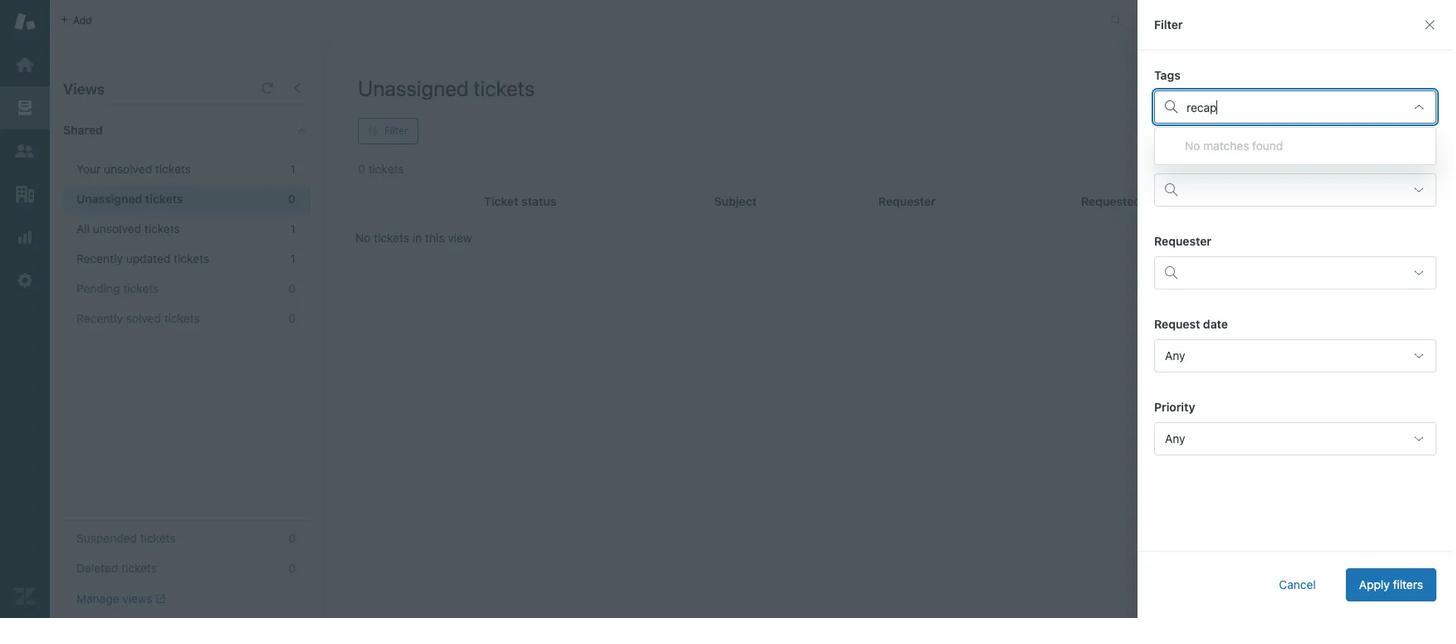 Task type: vqa. For each thing, say whether or not it's contained in the screenshot.
No matches found
yes



Task type: describe. For each thing, give the bounding box(es) containing it.
manage views link
[[76, 592, 165, 607]]

0 for suspended tickets
[[289, 532, 296, 546]]

recently for recently solved tickets
[[76, 312, 123, 326]]

priority
[[1155, 400, 1196, 415]]

0 for deleted tickets
[[289, 562, 296, 576]]

get started image
[[14, 54, 36, 76]]

shared heading
[[50, 106, 324, 155]]

refresh views pane image
[[261, 81, 274, 95]]

filters
[[1394, 578, 1424, 592]]

customers image
[[14, 140, 36, 162]]

suspended tickets
[[76, 532, 176, 546]]

in
[[413, 231, 422, 245]]

your unsolved tickets
[[76, 162, 191, 176]]

recently solved tickets
[[76, 312, 200, 326]]

this
[[425, 231, 445, 245]]

0 for pending tickets
[[289, 282, 296, 296]]

(opens in a new tab) image
[[152, 595, 165, 605]]

conversations
[[1159, 14, 1226, 26]]

collapse views pane image
[[291, 81, 304, 95]]

zendesk image
[[14, 587, 36, 608]]

recently updated tickets
[[76, 252, 209, 266]]

pending
[[76, 282, 120, 296]]

ticket status element
[[1155, 174, 1437, 207]]

deleted tickets
[[76, 562, 157, 576]]

unsolved for all
[[93, 222, 141, 236]]

all unsolved tickets
[[76, 222, 180, 236]]

tags element
[[1155, 91, 1437, 124]]

no for no tickets in this view
[[356, 231, 371, 245]]

1 horizontal spatial unassigned tickets
[[358, 76, 535, 101]]

updated
[[126, 252, 171, 266]]

views
[[63, 81, 105, 98]]

zendesk support image
[[14, 11, 36, 32]]

no matches found
[[1185, 139, 1284, 153]]

0 horizontal spatial unassigned
[[76, 192, 142, 206]]

requester
[[1155, 234, 1212, 248]]

all
[[76, 222, 90, 236]]

organizations image
[[14, 184, 36, 205]]

ticket status
[[1155, 151, 1227, 165]]

shared button
[[50, 106, 280, 155]]

unsolved for your
[[104, 162, 152, 176]]

cancel button
[[1266, 569, 1330, 602]]

cancel
[[1280, 578, 1317, 592]]

status
[[1192, 151, 1227, 165]]

close drawer image
[[1424, 18, 1437, 32]]

filter inside filter dialog
[[1155, 17, 1183, 32]]

view
[[448, 231, 472, 245]]

solved
[[126, 312, 161, 326]]

deleted
[[76, 562, 118, 576]]

no for no matches found
[[1185, 139, 1201, 153]]

matches
[[1204, 139, 1250, 153]]

tags
[[1155, 68, 1181, 82]]



Task type: locate. For each thing, give the bounding box(es) containing it.
any field for priority
[[1155, 423, 1437, 456]]

Ticket status field
[[1187, 177, 1401, 204]]

admin image
[[14, 270, 36, 292]]

1 recently from the top
[[76, 252, 123, 266]]

unsolved right your
[[104, 162, 152, 176]]

0 vertical spatial unassigned
[[358, 76, 469, 101]]

apply
[[1360, 578, 1390, 592]]

your
[[76, 162, 101, 176]]

0 horizontal spatial filter
[[385, 125, 408, 137]]

filter
[[1155, 17, 1183, 32], [385, 125, 408, 137]]

1 for your unsolved tickets
[[290, 162, 296, 176]]

2 vertical spatial 1
[[290, 252, 296, 266]]

recently for recently updated tickets
[[76, 252, 123, 266]]

any down priority
[[1166, 432, 1186, 446]]

tickets
[[474, 76, 535, 101], [155, 162, 191, 176], [145, 192, 183, 206], [144, 222, 180, 236], [374, 231, 410, 245], [174, 252, 209, 266], [123, 282, 159, 296], [164, 312, 200, 326], [140, 532, 176, 546], [121, 562, 157, 576]]

1
[[290, 162, 296, 176], [290, 222, 296, 236], [290, 252, 296, 266]]

request
[[1155, 317, 1201, 331]]

date
[[1204, 317, 1229, 331]]

2 recently from the top
[[76, 312, 123, 326]]

2 1 from the top
[[290, 222, 296, 236]]

unassigned tickets up filter button
[[358, 76, 535, 101]]

1 any from the top
[[1166, 349, 1186, 363]]

unassigned tickets up all unsolved tickets
[[76, 192, 183, 206]]

2 any from the top
[[1166, 432, 1186, 446]]

3 1 from the top
[[290, 252, 296, 266]]

0 vertical spatial unsolved
[[104, 162, 152, 176]]

0 vertical spatial filter
[[1155, 17, 1183, 32]]

Any field
[[1155, 340, 1437, 373], [1155, 423, 1437, 456]]

2 any field from the top
[[1155, 423, 1437, 456]]

1 vertical spatial any field
[[1155, 423, 1437, 456]]

0 vertical spatial unassigned tickets
[[358, 76, 535, 101]]

unassigned tickets
[[358, 76, 535, 101], [76, 192, 183, 206]]

pending tickets
[[76, 282, 159, 296]]

1 vertical spatial unassigned tickets
[[76, 192, 183, 206]]

no
[[1185, 139, 1201, 153], [356, 231, 371, 245]]

unassigned up filter button
[[358, 76, 469, 101]]

unsolved right all
[[93, 222, 141, 236]]

0
[[288, 192, 296, 206], [289, 282, 296, 296], [289, 312, 296, 326], [289, 532, 296, 546], [289, 562, 296, 576]]

unassigned
[[358, 76, 469, 101], [76, 192, 142, 206]]

1 vertical spatial no
[[356, 231, 371, 245]]

filter inside filter button
[[385, 125, 408, 137]]

1 for recently updated tickets
[[290, 252, 296, 266]]

unassigned up all unsolved tickets
[[76, 192, 142, 206]]

requester element
[[1155, 257, 1437, 290]]

Tags field
[[1187, 94, 1401, 120]]

0 vertical spatial no
[[1185, 139, 1201, 153]]

no left matches
[[1185, 139, 1201, 153]]

0 vertical spatial any field
[[1155, 340, 1437, 373]]

subject
[[714, 194, 757, 209]]

reporting image
[[14, 227, 36, 248]]

1 vertical spatial any
[[1166, 432, 1186, 446]]

0 vertical spatial recently
[[76, 252, 123, 266]]

manage views
[[76, 592, 152, 606]]

views image
[[14, 97, 36, 119]]

0 horizontal spatial no
[[356, 231, 371, 245]]

1 vertical spatial unsolved
[[93, 222, 141, 236]]

shared
[[63, 123, 103, 137]]

any
[[1166, 349, 1186, 363], [1166, 432, 1186, 446]]

0 horizontal spatial unassigned tickets
[[76, 192, 183, 206]]

any field for request date
[[1155, 340, 1437, 373]]

1 horizontal spatial no
[[1185, 139, 1201, 153]]

0 for unassigned tickets
[[288, 192, 296, 206]]

1 vertical spatial 1
[[290, 222, 296, 236]]

1 vertical spatial filter
[[385, 125, 408, 137]]

1 horizontal spatial unassigned
[[358, 76, 469, 101]]

any for request date
[[1166, 349, 1186, 363]]

1 vertical spatial recently
[[76, 312, 123, 326]]

recently down the pending
[[76, 312, 123, 326]]

recently
[[76, 252, 123, 266], [76, 312, 123, 326]]

filter dialog
[[1138, 0, 1454, 619]]

ticket
[[1155, 151, 1189, 165]]

any for priority
[[1166, 432, 1186, 446]]

1 vertical spatial unassigned
[[76, 192, 142, 206]]

1 horizontal spatial filter
[[1155, 17, 1183, 32]]

no tickets in this view
[[356, 231, 472, 245]]

request date
[[1155, 317, 1229, 331]]

filter button
[[358, 118, 418, 145]]

no left in
[[356, 231, 371, 245]]

conversations button
[[1141, 7, 1264, 34]]

apply filters button
[[1346, 569, 1437, 602]]

1 any field from the top
[[1155, 340, 1437, 373]]

1 for all unsolved tickets
[[290, 222, 296, 236]]

no inside tags list box
[[1185, 139, 1201, 153]]

1 1 from the top
[[290, 162, 296, 176]]

unsolved
[[104, 162, 152, 176], [93, 222, 141, 236]]

0 vertical spatial 1
[[290, 162, 296, 176]]

apply filters
[[1360, 578, 1424, 592]]

found
[[1253, 139, 1284, 153]]

0 for recently solved tickets
[[289, 312, 296, 326]]

any down request
[[1166, 349, 1186, 363]]

main element
[[0, 0, 50, 619]]

tags list box
[[1155, 127, 1437, 165]]

views
[[122, 592, 152, 606]]

manage
[[76, 592, 119, 606]]

0 vertical spatial any
[[1166, 349, 1186, 363]]

suspended
[[76, 532, 137, 546]]

recently up the pending
[[76, 252, 123, 266]]



